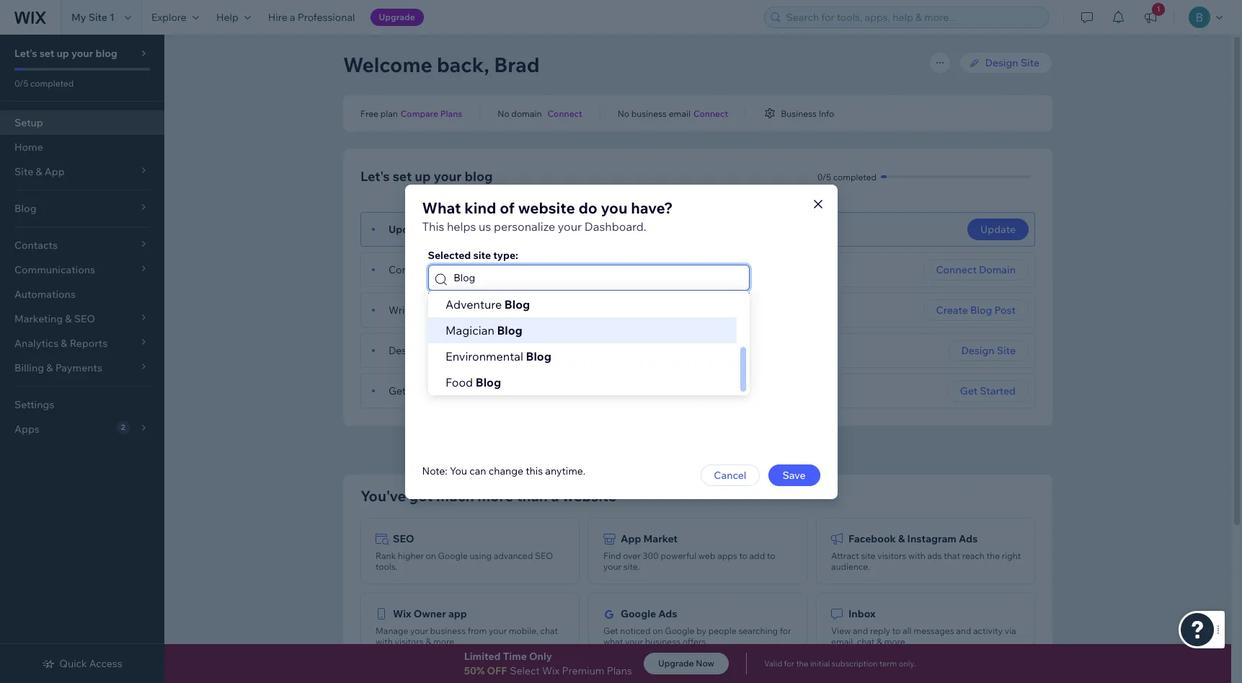 Task type: describe. For each thing, give the bounding box(es) containing it.
completed inside the sidebar "element"
[[30, 78, 74, 89]]

type:
[[494, 249, 519, 261]]

anytime.
[[546, 464, 586, 477]]

type
[[475, 223, 497, 236]]

& inside manage your business from your mobile, chat with visitors & more.
[[426, 636, 432, 647]]

select
[[510, 664, 540, 677]]

app market
[[621, 532, 678, 545]]

inbox
[[849, 607, 876, 620]]

0 horizontal spatial plans
[[441, 108, 463, 119]]

set inside the sidebar "element"
[[39, 47, 54, 60]]

plan
[[381, 108, 398, 119]]

settings
[[14, 398, 54, 411]]

2 vertical spatial a
[[551, 487, 559, 505]]

noticed
[[621, 625, 651, 636]]

site inside button
[[997, 344, 1016, 357]]

1 vertical spatial site
[[1021, 56, 1040, 69]]

blog up kind at left top
[[465, 168, 493, 185]]

you
[[601, 198, 628, 217]]

email,
[[832, 636, 856, 647]]

a for custom
[[431, 263, 437, 276]]

design inside design site button
[[962, 344, 995, 357]]

magician
[[445, 323, 494, 337]]

upgrade now
[[658, 658, 715, 669]]

what
[[422, 198, 461, 217]]

info
[[819, 108, 835, 119]]

only
[[529, 650, 552, 663]]

connect link for no business email connect
[[694, 107, 729, 120]]

brad
[[494, 52, 540, 77]]

update your blog type
[[389, 223, 497, 236]]

connect inside connect domain button
[[937, 263, 977, 276]]

subscription
[[832, 659, 878, 669]]

welcome back, brad
[[343, 52, 540, 77]]

messages
[[914, 625, 955, 636]]

custom
[[439, 263, 474, 276]]

rank
[[376, 550, 396, 561]]

1 inside button
[[1157, 4, 1161, 14]]

get noticed on google by people searching for what your business offers.
[[604, 625, 792, 647]]

design site inside button
[[962, 344, 1016, 357]]

home link
[[0, 135, 164, 159]]

connect domain
[[937, 263, 1016, 276]]

much
[[436, 487, 474, 505]]

your down what
[[427, 223, 449, 236]]

0 horizontal spatial 1
[[110, 11, 115, 24]]

no domain connect
[[498, 108, 583, 119]]

help button
[[208, 0, 260, 35]]

site for attract
[[862, 550, 876, 561]]

your right 'from'
[[489, 625, 507, 636]]

1 button
[[1135, 0, 1167, 35]]

quick access
[[59, 657, 122, 670]]

with inside manage your business from your mobile, chat with visitors & more.
[[376, 636, 393, 647]]

update button
[[968, 219, 1029, 240]]

kind
[[465, 198, 497, 217]]

0 vertical spatial wix
[[393, 607, 412, 620]]

on for higher
[[426, 550, 436, 561]]

connect domain button
[[924, 259, 1029, 281]]

what kind of website do you have? this helps us personalize your dashboard.
[[422, 198, 673, 233]]

find over 300 powerful web apps to add to your site.
[[604, 550, 776, 572]]

1 vertical spatial 0/5
[[818, 171, 832, 182]]

manage
[[376, 625, 409, 636]]

you've got much more than a website
[[361, 487, 617, 505]]

Search for tools, apps, help & more... field
[[782, 7, 1045, 27]]

my site 1
[[71, 11, 115, 24]]

seo inside rank higher on google using advanced seo tools.
[[535, 550, 553, 561]]

change
[[489, 464, 524, 477]]

blog for food
[[476, 375, 501, 389]]

1 horizontal spatial let's set up your blog
[[361, 168, 493, 185]]

your inside the sidebar "element"
[[71, 47, 93, 60]]

setup link
[[0, 110, 164, 135]]

more. inside view and reply to all messages and activity via email, chat & more.
[[885, 636, 908, 647]]

off
[[487, 664, 507, 677]]

your left the first
[[417, 304, 438, 317]]

offers.
[[683, 636, 708, 647]]

upgrade for upgrade
[[379, 12, 415, 22]]

selected
[[428, 249, 471, 261]]

0 horizontal spatial to
[[740, 550, 748, 561]]

create
[[937, 304, 969, 317]]

facebook
[[849, 532, 897, 545]]

quick
[[59, 657, 87, 670]]

sidebar element
[[0, 35, 164, 683]]

2 vertical spatial website
[[563, 487, 617, 505]]

free plan compare plans
[[361, 108, 463, 119]]

0 vertical spatial design site
[[986, 56, 1040, 69]]

got
[[409, 487, 433, 505]]

2 horizontal spatial &
[[899, 532, 906, 545]]

upgrade for upgrade now
[[658, 658, 694, 669]]

plans inside limited time only 50% off select wix premium plans
[[607, 664, 633, 677]]

0/5 inside the sidebar "element"
[[14, 78, 28, 89]]

you've
[[361, 487, 406, 505]]

searching
[[739, 625, 778, 636]]

cancel
[[714, 469, 747, 481]]

you
[[450, 464, 467, 477]]

advanced
[[494, 550, 533, 561]]

get for get found on google
[[389, 384, 406, 397]]

business
[[781, 108, 817, 119]]

instagram
[[908, 532, 957, 545]]

save
[[783, 469, 806, 481]]

back,
[[437, 52, 490, 77]]

1 horizontal spatial 0/5 completed
[[818, 171, 877, 182]]

note: you can change this anytime.
[[422, 464, 586, 477]]

a for professional
[[290, 11, 295, 24]]

visitors inside manage your business from your mobile, chat with visitors & more.
[[395, 636, 424, 647]]

post
[[485, 304, 506, 317]]

get for get started
[[961, 384, 978, 397]]

google ads
[[621, 607, 678, 620]]

on for found
[[438, 384, 450, 397]]

1 vertical spatial domain
[[477, 263, 512, 276]]

option inside list box
[[428, 317, 737, 343]]

your down owner
[[411, 625, 429, 636]]

the inside attract site visitors with ads that reach the right audience.
[[987, 550, 1001, 561]]

google for noticed
[[665, 625, 695, 636]]

food blog
[[445, 375, 501, 389]]

have?
[[631, 198, 673, 217]]

0/5 completed inside the sidebar "element"
[[14, 78, 74, 89]]

your inside find over 300 powerful web apps to add to your site.
[[604, 561, 622, 572]]

business info
[[781, 108, 835, 119]]

1 vertical spatial completed
[[834, 171, 877, 182]]

than
[[517, 487, 548, 505]]

this
[[526, 464, 543, 477]]



Task type: locate. For each thing, give the bounding box(es) containing it.
your left site.
[[604, 561, 622, 572]]

plans right compare
[[441, 108, 463, 119]]

home
[[14, 141, 43, 154]]

compare
[[401, 108, 439, 119]]

1 horizontal spatial wix
[[542, 664, 560, 677]]

1
[[1157, 4, 1161, 14], [110, 11, 115, 24]]

1 vertical spatial 0/5 completed
[[818, 171, 877, 182]]

0 vertical spatial the
[[987, 550, 1001, 561]]

email
[[669, 108, 691, 119]]

1 horizontal spatial and
[[957, 625, 972, 636]]

seo right "advanced"
[[535, 550, 553, 561]]

upgrade inside upgrade now button
[[658, 658, 694, 669]]

connect link for no domain connect
[[548, 107, 583, 120]]

do
[[579, 198, 598, 217]]

design site link
[[960, 52, 1053, 74]]

1 vertical spatial a
[[431, 263, 437, 276]]

1 horizontal spatial connect link
[[694, 107, 729, 120]]

chat right email,
[[858, 636, 875, 647]]

2 connect link from the left
[[694, 107, 729, 120]]

site inside attract site visitors with ads that reach the right audience.
[[862, 550, 876, 561]]

let's set up your blog down my
[[14, 47, 117, 60]]

wix
[[393, 607, 412, 620], [542, 664, 560, 677]]

0 vertical spatial on
[[438, 384, 450, 397]]

0 horizontal spatial visitors
[[395, 636, 424, 647]]

from
[[468, 625, 487, 636]]

us
[[479, 219, 491, 233]]

adventure
[[445, 297, 502, 311]]

site.
[[624, 561, 640, 572]]

1 horizontal spatial site
[[862, 550, 876, 561]]

on
[[438, 384, 450, 397], [426, 550, 436, 561], [653, 625, 663, 636]]

wix up "manage" on the left bottom of page
[[393, 607, 412, 620]]

up inside the sidebar "element"
[[57, 47, 69, 60]]

with inside attract site visitors with ads that reach the right audience.
[[909, 550, 926, 561]]

site left type: at the top of page
[[473, 249, 491, 261]]

0 horizontal spatial ads
[[659, 607, 678, 620]]

1 horizontal spatial no
[[618, 108, 630, 119]]

1 vertical spatial on
[[426, 550, 436, 561]]

google inside rank higher on google using advanced seo tools.
[[438, 550, 468, 561]]

0 horizontal spatial connect link
[[548, 107, 583, 120]]

0/5 up setup
[[14, 78, 28, 89]]

save button
[[769, 464, 821, 486]]

2 horizontal spatial on
[[653, 625, 663, 636]]

blog for adventure
[[504, 297, 530, 311]]

no down brad
[[498, 108, 510, 119]]

ads
[[928, 550, 942, 561]]

0 vertical spatial ads
[[959, 532, 978, 545]]

get left started
[[961, 384, 978, 397]]

0 vertical spatial upgrade
[[379, 12, 415, 22]]

0/5 completed up setup
[[14, 78, 74, 89]]

1 and from the left
[[853, 625, 869, 636]]

0 vertical spatial a
[[290, 11, 295, 24]]

update for update
[[981, 223, 1016, 236]]

1 vertical spatial the
[[797, 659, 809, 669]]

via
[[1005, 625, 1017, 636]]

what
[[604, 636, 624, 647]]

0 horizontal spatial 0/5 completed
[[14, 78, 74, 89]]

the left right
[[987, 550, 1001, 561]]

site for selected
[[473, 249, 491, 261]]

google down environmental
[[453, 384, 487, 397]]

a right than
[[551, 487, 559, 505]]

0 vertical spatial plans
[[441, 108, 463, 119]]

0/5 down info
[[818, 171, 832, 182]]

upgrade inside the upgrade button
[[379, 12, 415, 22]]

0 horizontal spatial with
[[376, 636, 393, 647]]

adventure blog
[[445, 297, 530, 311]]

attract
[[832, 550, 860, 561]]

blog for environmental
[[526, 349, 551, 363]]

blog up magician
[[461, 304, 482, 317]]

2 more. from the left
[[885, 636, 908, 647]]

post
[[995, 304, 1016, 317]]

more. down app
[[433, 636, 456, 647]]

seo up higher
[[393, 532, 414, 545]]

& up "term"
[[877, 636, 883, 647]]

professional
[[298, 11, 355, 24]]

0 horizontal spatial site
[[473, 249, 491, 261]]

let's inside the sidebar "element"
[[14, 47, 37, 60]]

ads up get noticed on google by people searching for what your business offers.
[[659, 607, 678, 620]]

0 vertical spatial up
[[57, 47, 69, 60]]

0 vertical spatial seo
[[393, 532, 414, 545]]

market
[[644, 532, 678, 545]]

to left all
[[893, 625, 901, 636]]

your down do on the top of page
[[558, 219, 582, 233]]

blog down environmental
[[476, 375, 501, 389]]

blog down post
[[497, 323, 522, 337]]

1 horizontal spatial let's
[[361, 168, 390, 185]]

app
[[449, 607, 467, 620]]

google up the noticed
[[621, 607, 657, 620]]

to inside view and reply to all messages and activity via email, chat & more.
[[893, 625, 901, 636]]

2 horizontal spatial a
[[551, 487, 559, 505]]

right
[[1002, 550, 1022, 561]]

visitors inside attract site visitors with ads that reach the right audience.
[[878, 550, 907, 561]]

0 horizontal spatial completed
[[30, 78, 74, 89]]

0 vertical spatial visitors
[[878, 550, 907, 561]]

set up setup
[[39, 47, 54, 60]]

connect link
[[548, 107, 583, 120], [694, 107, 729, 120]]

free
[[361, 108, 379, 119]]

2 no from the left
[[618, 108, 630, 119]]

owner
[[414, 607, 446, 620]]

on right found
[[438, 384, 450, 397]]

visitors down owner
[[395, 636, 424, 647]]

apps
[[718, 550, 738, 561]]

get inside get noticed on google by people searching for what your business offers.
[[604, 625, 619, 636]]

blog left post
[[971, 304, 993, 317]]

explore
[[151, 11, 187, 24]]

completed
[[30, 78, 74, 89], [834, 171, 877, 182]]

valid
[[765, 659, 783, 669]]

helps
[[447, 219, 476, 233]]

term
[[880, 659, 898, 669]]

1 vertical spatial ads
[[659, 607, 678, 620]]

1 vertical spatial wix
[[542, 664, 560, 677]]

google
[[453, 384, 487, 397], [438, 550, 468, 561], [621, 607, 657, 620], [665, 625, 695, 636]]

list box
[[428, 265, 750, 395]]

0 vertical spatial with
[[909, 550, 926, 561]]

2 vertical spatial on
[[653, 625, 663, 636]]

completed up setup
[[30, 78, 74, 89]]

1 horizontal spatial seo
[[535, 550, 553, 561]]

0 horizontal spatial get
[[389, 384, 406, 397]]

attract site visitors with ads that reach the right audience.
[[832, 550, 1022, 572]]

0/5 completed down info
[[818, 171, 877, 182]]

300
[[643, 550, 659, 561]]

domain
[[980, 263, 1016, 276]]

get started button
[[948, 380, 1029, 402]]

upgrade up welcome
[[379, 12, 415, 22]]

0 vertical spatial for
[[780, 625, 792, 636]]

1 vertical spatial website
[[447, 344, 484, 357]]

up up setup link
[[57, 47, 69, 60]]

& right facebook
[[899, 532, 906, 545]]

0 horizontal spatial on
[[426, 550, 436, 561]]

visitors down facebook
[[878, 550, 907, 561]]

note:
[[422, 464, 448, 477]]

dashboard.
[[585, 219, 647, 233]]

2 and from the left
[[957, 625, 972, 636]]

mobile,
[[509, 625, 539, 636]]

option
[[428, 317, 737, 343]]

business down google ads
[[645, 636, 681, 647]]

your inside what kind of website do you have? this helps us personalize your dashboard.
[[558, 219, 582, 233]]

all
[[903, 625, 912, 636]]

on inside get noticed on google by people searching for what your business offers.
[[653, 625, 663, 636]]

1 update from the left
[[389, 223, 425, 236]]

1 horizontal spatial 1
[[1157, 4, 1161, 14]]

business down app
[[430, 625, 466, 636]]

1 horizontal spatial upgrade
[[658, 658, 694, 669]]

2 update from the left
[[981, 223, 1016, 236]]

with
[[909, 550, 926, 561], [376, 636, 393, 647]]

0 horizontal spatial seo
[[393, 532, 414, 545]]

update down what
[[389, 223, 425, 236]]

no for no business email
[[618, 108, 630, 119]]

selected site type:
[[428, 249, 519, 261]]

1 vertical spatial design site
[[962, 344, 1016, 357]]

a right the hire
[[290, 11, 295, 24]]

1 horizontal spatial visitors
[[878, 550, 907, 561]]

1 horizontal spatial plans
[[607, 664, 633, 677]]

your inside get noticed on google by people searching for what your business offers.
[[625, 636, 643, 647]]

create blog post button
[[924, 299, 1029, 321]]

wix down only
[[542, 664, 560, 677]]

design
[[986, 56, 1019, 69], [389, 344, 422, 357], [962, 344, 995, 357]]

get started
[[961, 384, 1016, 397]]

blog for magician
[[497, 323, 522, 337]]

no business email connect
[[618, 108, 729, 119]]

get found on google
[[389, 384, 487, 397]]

0 vertical spatial site
[[88, 11, 107, 24]]

let's set up your blog
[[14, 47, 117, 60], [361, 168, 493, 185]]

1 vertical spatial up
[[415, 168, 431, 185]]

upgrade down offers.
[[658, 658, 694, 669]]

your
[[71, 47, 93, 60], [434, 168, 462, 185], [558, 219, 582, 233], [427, 223, 449, 236], [417, 304, 438, 317], [424, 344, 445, 357], [604, 561, 622, 572], [411, 625, 429, 636], [489, 625, 507, 636], [625, 636, 643, 647]]

for right valid
[[784, 659, 795, 669]]

website down anytime.
[[563, 487, 617, 505]]

0 horizontal spatial a
[[290, 11, 295, 24]]

1 horizontal spatial ads
[[959, 532, 978, 545]]

0 vertical spatial let's
[[14, 47, 37, 60]]

your right "what"
[[625, 636, 643, 647]]

blog inside button
[[971, 304, 993, 317]]

more. inside manage your business from your mobile, chat with visitors & more.
[[433, 636, 456, 647]]

1 connect link from the left
[[548, 107, 583, 120]]

hire a professional
[[268, 11, 355, 24]]

help
[[216, 11, 239, 24]]

website up personalize
[[518, 198, 575, 217]]

0 horizontal spatial let's
[[14, 47, 37, 60]]

google for higher
[[438, 550, 468, 561]]

0 horizontal spatial site
[[88, 11, 107, 24]]

plans down "what"
[[607, 664, 633, 677]]

domain down type: at the top of page
[[477, 263, 512, 276]]

google inside get noticed on google by people searching for what your business offers.
[[665, 625, 695, 636]]

hire
[[268, 11, 288, 24]]

0 vertical spatial completed
[[30, 78, 74, 89]]

0 horizontal spatial the
[[797, 659, 809, 669]]

for right searching
[[780, 625, 792, 636]]

wix inside limited time only 50% off select wix premium plans
[[542, 664, 560, 677]]

1 vertical spatial set
[[393, 168, 412, 185]]

on inside rank higher on google using advanced seo tools.
[[426, 550, 436, 561]]

1 vertical spatial let's set up your blog
[[361, 168, 493, 185]]

1 horizontal spatial with
[[909, 550, 926, 561]]

1 no from the left
[[498, 108, 510, 119]]

ads up reach
[[959, 532, 978, 545]]

design your website
[[389, 344, 484, 357]]

view
[[832, 625, 851, 636]]

0 vertical spatial set
[[39, 47, 54, 60]]

the left initial
[[797, 659, 809, 669]]

facebook & instagram ads
[[849, 532, 978, 545]]

1 horizontal spatial &
[[877, 636, 883, 647]]

blog down my site 1
[[96, 47, 117, 60]]

setup
[[14, 116, 43, 129]]

0 vertical spatial website
[[518, 198, 575, 217]]

chat right mobile,
[[541, 625, 558, 636]]

0 vertical spatial 0/5
[[14, 78, 28, 89]]

chat inside manage your business from your mobile, chat with visitors & more.
[[541, 625, 558, 636]]

2 vertical spatial site
[[997, 344, 1016, 357]]

your up get found on google
[[424, 344, 445, 357]]

on right higher
[[426, 550, 436, 561]]

tools.
[[376, 561, 398, 572]]

1 horizontal spatial more.
[[885, 636, 908, 647]]

0 horizontal spatial update
[[389, 223, 425, 236]]

write your first blog post
[[389, 304, 506, 317]]

1 vertical spatial for
[[784, 659, 795, 669]]

seo
[[393, 532, 414, 545], [535, 550, 553, 561]]

and down 'inbox'
[[853, 625, 869, 636]]

let's set up your blog inside the sidebar "element"
[[14, 47, 117, 60]]

0 vertical spatial 0/5 completed
[[14, 78, 74, 89]]

0 horizontal spatial chat
[[541, 625, 558, 636]]

and left the activity
[[957, 625, 972, 636]]

1 vertical spatial seo
[[535, 550, 553, 561]]

no for no domain
[[498, 108, 510, 119]]

add
[[750, 550, 765, 561]]

1 horizontal spatial the
[[987, 550, 1001, 561]]

google left by on the right bottom of page
[[665, 625, 695, 636]]

set down free plan compare plans
[[393, 168, 412, 185]]

design site button
[[949, 340, 1029, 361]]

no left email
[[618, 108, 630, 119]]

0 horizontal spatial more.
[[433, 636, 456, 647]]

your up what
[[434, 168, 462, 185]]

for inside get noticed on google by people searching for what your business offers.
[[780, 625, 792, 636]]

on for noticed
[[653, 625, 663, 636]]

get left the noticed
[[604, 625, 619, 636]]

your down my
[[71, 47, 93, 60]]

write
[[389, 304, 414, 317]]

activity
[[974, 625, 1003, 636]]

reach
[[963, 550, 985, 561]]

1 horizontal spatial up
[[415, 168, 431, 185]]

update for update your blog type
[[389, 223, 425, 236]]

50%
[[464, 664, 485, 677]]

update inside button
[[981, 223, 1016, 236]]

of
[[500, 198, 515, 217]]

0 vertical spatial domain
[[512, 108, 542, 119]]

business left email
[[632, 108, 667, 119]]

1 horizontal spatial get
[[604, 625, 619, 636]]

powerful
[[661, 550, 697, 561]]

first
[[440, 304, 459, 317]]

0 vertical spatial site
[[473, 249, 491, 261]]

business inside manage your business from your mobile, chat with visitors & more.
[[430, 625, 466, 636]]

0 horizontal spatial let's set up your blog
[[14, 47, 117, 60]]

0 horizontal spatial &
[[426, 636, 432, 647]]

1 horizontal spatial site
[[997, 344, 1016, 357]]

completed down info
[[834, 171, 877, 182]]

blog inside the sidebar "element"
[[96, 47, 117, 60]]

blog for create
[[971, 304, 993, 317]]

1 horizontal spatial to
[[767, 550, 776, 561]]

hire a professional link
[[260, 0, 364, 35]]

blog up magician blog
[[504, 297, 530, 311]]

cancel button
[[701, 464, 760, 486]]

1 vertical spatial upgrade
[[658, 658, 694, 669]]

0 horizontal spatial up
[[57, 47, 69, 60]]

view and reply to all messages and activity via email, chat & more.
[[832, 625, 1017, 647]]

up up what
[[415, 168, 431, 185]]

up
[[57, 47, 69, 60], [415, 168, 431, 185]]

environmental
[[445, 349, 523, 363]]

google left using
[[438, 550, 468, 561]]

found
[[408, 384, 436, 397]]

list box containing adventure
[[428, 265, 750, 395]]

option containing magician
[[428, 317, 737, 343]]

that
[[944, 550, 961, 561]]

1 vertical spatial visitors
[[395, 636, 424, 647]]

let's down free
[[361, 168, 390, 185]]

to right add
[[767, 550, 776, 561]]

domain down brad
[[512, 108, 542, 119]]

& inside view and reply to all messages and activity via email, chat & more.
[[877, 636, 883, 647]]

0 horizontal spatial wix
[[393, 607, 412, 620]]

design inside design site link
[[986, 56, 1019, 69]]

let's set up your blog up what
[[361, 168, 493, 185]]

now
[[696, 658, 715, 669]]

website inside what kind of website do you have? this helps us personalize your dashboard.
[[518, 198, 575, 217]]

chat inside view and reply to all messages and activity via email, chat & more.
[[858, 636, 875, 647]]

let's up setup
[[14, 47, 37, 60]]

site down facebook
[[862, 550, 876, 561]]

0 horizontal spatial upgrade
[[379, 12, 415, 22]]

google for found
[[453, 384, 487, 397]]

blog right environmental
[[526, 349, 551, 363]]

0 horizontal spatial and
[[853, 625, 869, 636]]

audience.
[[832, 561, 871, 572]]

on down google ads
[[653, 625, 663, 636]]

& down owner
[[426, 636, 432, 647]]

to left add
[[740, 550, 748, 561]]

a down selected
[[431, 263, 437, 276]]

0 horizontal spatial set
[[39, 47, 54, 60]]

website down magician
[[447, 344, 484, 357]]

business inside get noticed on google by people searching for what your business offers.
[[645, 636, 681, 647]]

get inside button
[[961, 384, 978, 397]]

upgrade
[[379, 12, 415, 22], [658, 658, 694, 669]]

&
[[899, 532, 906, 545], [426, 636, 432, 647], [877, 636, 883, 647]]

people
[[709, 625, 737, 636]]

get for get noticed on google by people searching for what your business offers.
[[604, 625, 619, 636]]

1 vertical spatial plans
[[607, 664, 633, 677]]

1 vertical spatial site
[[862, 550, 876, 561]]

get left found
[[389, 384, 406, 397]]

limited
[[464, 650, 501, 663]]

1 horizontal spatial set
[[393, 168, 412, 185]]

Enter your business or website type field
[[450, 265, 745, 290]]

more. up "term"
[[885, 636, 908, 647]]

blog left us
[[451, 223, 473, 236]]

0 vertical spatial let's set up your blog
[[14, 47, 117, 60]]

automations link
[[0, 282, 164, 307]]

1 horizontal spatial 0/5
[[818, 171, 832, 182]]

higher
[[398, 550, 424, 561]]

update up domain
[[981, 223, 1016, 236]]

0 horizontal spatial 0/5
[[14, 78, 28, 89]]

1 more. from the left
[[433, 636, 456, 647]]



Task type: vqa. For each thing, say whether or not it's contained in the screenshot.
Design Site in button
yes



